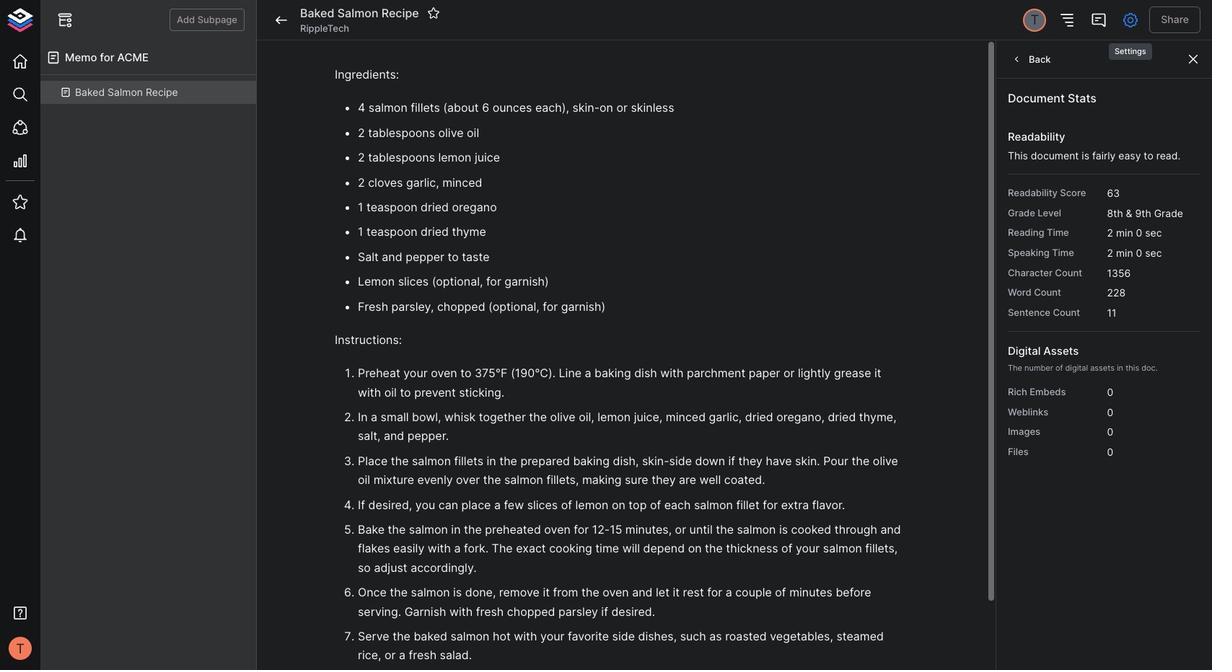 Task type: locate. For each thing, give the bounding box(es) containing it.
go back image
[[273, 11, 290, 29]]

comments image
[[1091, 11, 1108, 29]]

tooltip
[[1108, 33, 1154, 62]]

table of contents image
[[1059, 11, 1076, 29]]

settings image
[[1123, 11, 1140, 29]]



Task type: describe. For each thing, give the bounding box(es) containing it.
favorite image
[[427, 7, 440, 20]]

hide wiki image
[[56, 11, 74, 29]]



Task type: vqa. For each thing, say whether or not it's contained in the screenshot.
TOOLTIP
yes



